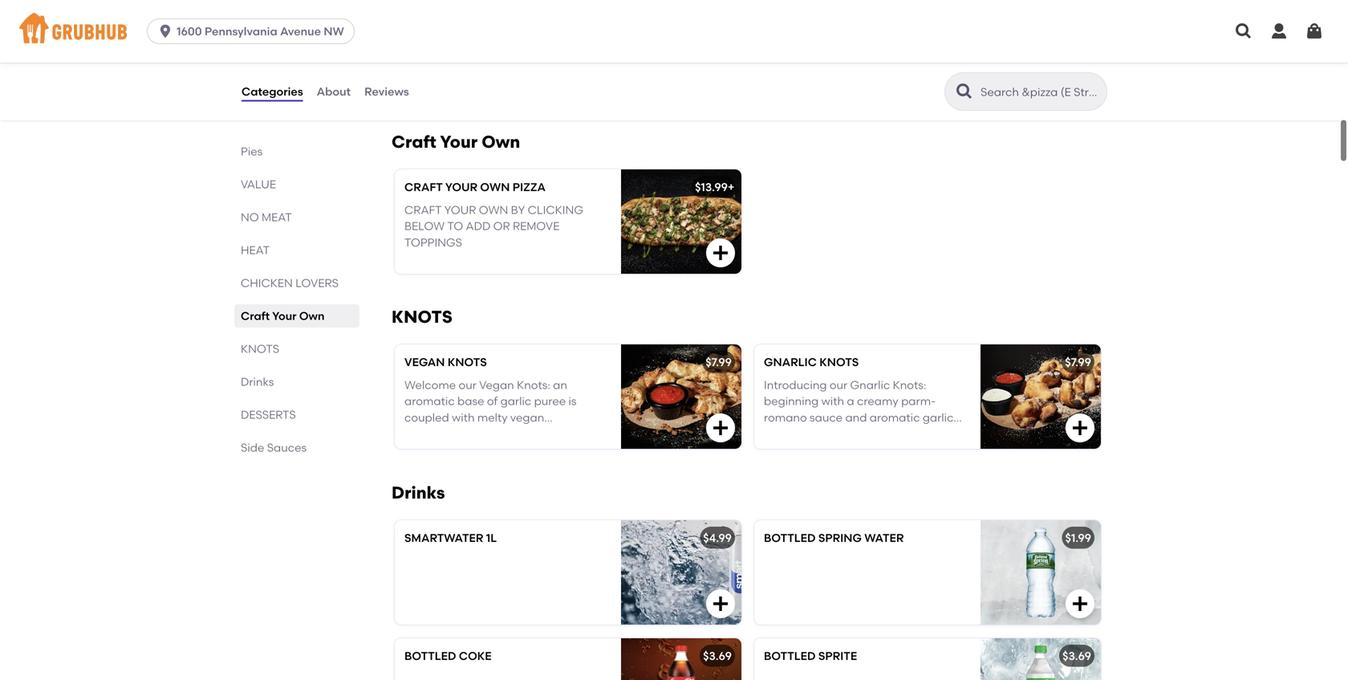 Task type: vqa. For each thing, say whether or not it's contained in the screenshot.
VEGAN
yes



Task type: locate. For each thing, give the bounding box(es) containing it.
$3.69
[[703, 649, 732, 663], [1063, 649, 1092, 663]]

1 vertical spatial own
[[479, 203, 508, 217]]

0 horizontal spatial craft
[[241, 309, 270, 323]]

craft your own
[[392, 132, 520, 152], [241, 309, 325, 323]]

1 vertical spatial craft
[[241, 309, 270, 323]]

craft your own up craft your own pizza
[[392, 132, 520, 152]]

1600 pennsylvania avenue nw button
[[147, 18, 361, 44]]

knots
[[392, 307, 453, 327], [241, 342, 279, 356], [448, 355, 487, 369], [820, 355, 859, 369]]

desserts
[[241, 408, 296, 422]]

$7.99
[[706, 355, 732, 369], [1066, 355, 1092, 369]]

own inside craft your own by clicking below to add or remove toppings
[[479, 203, 508, 217]]

1 horizontal spatial craft your own
[[392, 132, 520, 152]]

own for pizza
[[480, 180, 510, 194]]

0 vertical spatial craft
[[405, 180, 443, 194]]

1 horizontal spatial drinks
[[392, 483, 445, 503]]

1 vertical spatial own
[[299, 309, 325, 323]]

your inside craft your own by clicking below to add or remove toppings
[[445, 203, 476, 217]]

bottled left the sprite
[[764, 649, 816, 663]]

categories button
[[241, 63, 304, 120]]

craft down chicken
[[241, 309, 270, 323]]

lovers
[[296, 276, 339, 290]]

knots right gnarlic
[[820, 355, 859, 369]]

$1.99
[[1066, 531, 1092, 545]]

$3.69 for bottled sprite
[[1063, 649, 1092, 663]]

drinks up desserts
[[241, 375, 274, 389]]

craft
[[392, 132, 437, 152], [241, 309, 270, 323]]

bottled for bottled coke
[[405, 649, 456, 663]]

craft your own pizza
[[405, 180, 546, 194]]

0 vertical spatial your
[[445, 180, 478, 194]]

nw
[[324, 24, 344, 38]]

craft for craft your own pizza
[[405, 180, 443, 194]]

0 vertical spatial drinks
[[241, 375, 274, 389]]

your up craft your own pizza
[[440, 132, 478, 152]]

bottled coke image
[[621, 638, 742, 680]]

svg image inside 1600 pennsylvania avenue nw button
[[157, 23, 174, 39]]

svg image
[[157, 23, 174, 39], [711, 67, 731, 87], [1071, 67, 1090, 87], [711, 418, 731, 438], [1071, 418, 1090, 438]]

bottled left 'coke' on the left bottom
[[405, 649, 456, 663]]

1 vertical spatial craft
[[405, 203, 442, 217]]

0 horizontal spatial drinks
[[241, 375, 274, 389]]

pies
[[241, 145, 263, 158]]

2 $3.69 from the left
[[1063, 649, 1092, 663]]

bottled sprite
[[764, 649, 858, 663]]

1600 pennsylvania avenue nw
[[177, 24, 344, 38]]

drinks up "smartwater"
[[392, 483, 445, 503]]

Search &pizza (E Street) search field
[[980, 84, 1102, 100]]

1 craft from the top
[[405, 180, 443, 194]]

no meat
[[241, 210, 292, 224]]

$7.99 for gnarlic knots
[[1066, 355, 1092, 369]]

bottled for bottled spring water
[[764, 531, 816, 545]]

knots down chicken
[[241, 342, 279, 356]]

2 craft from the top
[[405, 203, 442, 217]]

coke
[[459, 649, 492, 663]]

2 $7.99 from the left
[[1066, 355, 1092, 369]]

1 horizontal spatial $7.99
[[1066, 355, 1092, 369]]

+
[[728, 180, 735, 194]]

0 horizontal spatial $7.99
[[706, 355, 732, 369]]

add
[[466, 219, 491, 233]]

toppings
[[405, 236, 462, 249]]

pennsylvania
[[205, 24, 278, 38]]

craft your own pizza image
[[621, 169, 742, 274]]

svg image for gnarlic knots image
[[1071, 418, 1090, 438]]

1 horizontal spatial $3.69
[[1063, 649, 1092, 663]]

bottled left spring at the right bottom of page
[[764, 531, 816, 545]]

1 vertical spatial craft your own
[[241, 309, 325, 323]]

$4.99
[[704, 531, 732, 545]]

spring
[[819, 531, 862, 545]]

pizza
[[513, 180, 546, 194]]

0 vertical spatial craft
[[392, 132, 437, 152]]

0 vertical spatial own
[[480, 180, 510, 194]]

own
[[482, 132, 520, 152], [299, 309, 325, 323]]

or
[[493, 219, 510, 233]]

craft
[[405, 180, 443, 194], [405, 203, 442, 217]]

0 horizontal spatial $3.69
[[703, 649, 732, 663]]

about
[[317, 85, 351, 98]]

$3.69 for bottled coke
[[703, 649, 732, 663]]

own up craft your own pizza
[[482, 132, 520, 152]]

smartwater 1l image
[[621, 520, 742, 625]]

own left pizza
[[480, 180, 510, 194]]

drinks
[[241, 375, 274, 389], [392, 483, 445, 503]]

craft inside craft your own by clicking below to add or remove toppings
[[405, 203, 442, 217]]

own
[[480, 180, 510, 194], [479, 203, 508, 217]]

your down chicken lovers
[[272, 309, 297, 323]]

1 $7.99 from the left
[[706, 355, 732, 369]]

svg image for dirty bird image
[[711, 67, 731, 87]]

vegan knots
[[405, 355, 487, 369]]

svg image
[[1235, 22, 1254, 41], [1270, 22, 1289, 41], [1305, 22, 1325, 41], [711, 243, 731, 263], [711, 594, 731, 613], [1071, 594, 1090, 613]]

your
[[440, 132, 478, 152], [272, 309, 297, 323]]

own for by
[[479, 203, 508, 217]]

craft down reviews button
[[392, 132, 437, 152]]

main navigation navigation
[[0, 0, 1349, 63]]

value
[[241, 177, 276, 191]]

avenue
[[280, 24, 321, 38]]

clicking
[[528, 203, 584, 217]]

1 $3.69 from the left
[[703, 649, 732, 663]]

search icon image
[[955, 82, 975, 101]]

bottled for bottled sprite
[[764, 649, 816, 663]]

remove
[[513, 219, 560, 233]]

bottled
[[764, 531, 816, 545], [405, 649, 456, 663], [764, 649, 816, 663]]

vegan
[[405, 355, 445, 369]]

sprite
[[819, 649, 858, 663]]

own down lovers
[[299, 309, 325, 323]]

1 vertical spatial your
[[445, 203, 476, 217]]

0 vertical spatial own
[[482, 132, 520, 152]]

your
[[445, 180, 478, 194], [445, 203, 476, 217]]

0 vertical spatial your
[[440, 132, 478, 152]]

cbr image
[[981, 0, 1102, 98]]

craft your own down chicken lovers
[[241, 309, 325, 323]]

to
[[447, 219, 463, 233]]

0 horizontal spatial your
[[272, 309, 297, 323]]

reviews
[[365, 85, 409, 98]]

own up or
[[479, 203, 508, 217]]



Task type: describe. For each thing, give the bounding box(es) containing it.
$13.99
[[695, 180, 728, 194]]

side
[[241, 441, 264, 454]]

0 horizontal spatial craft your own
[[241, 309, 325, 323]]

svg image for 'vegan knots' image at bottom
[[711, 418, 731, 438]]

bottled sprite image
[[981, 638, 1102, 680]]

1 horizontal spatial craft
[[392, 132, 437, 152]]

0 horizontal spatial own
[[299, 309, 325, 323]]

dirty bird image
[[621, 0, 742, 98]]

meat
[[262, 210, 292, 224]]

categories
[[242, 85, 303, 98]]

1 vertical spatial your
[[272, 309, 297, 323]]

$7.99 for vegan knots
[[706, 355, 732, 369]]

smartwater
[[405, 531, 484, 545]]

1600
[[177, 24, 202, 38]]

smartwater 1l
[[405, 531, 497, 545]]

reviews button
[[364, 63, 410, 120]]

no
[[241, 210, 259, 224]]

craft for craft your own by clicking below to add or remove toppings
[[405, 203, 442, 217]]

below
[[405, 219, 445, 233]]

1 horizontal spatial own
[[482, 132, 520, 152]]

gnarlic knots image
[[981, 344, 1102, 449]]

$13.99 +
[[695, 180, 735, 194]]

vegan knots image
[[621, 344, 742, 449]]

knots right vegan
[[448, 355, 487, 369]]

craft your own by clicking below to add or remove toppings
[[405, 203, 584, 249]]

side sauces
[[241, 441, 307, 454]]

by
[[511, 203, 525, 217]]

your for by
[[445, 203, 476, 217]]

chicken
[[241, 276, 293, 290]]

your for pizza
[[445, 180, 478, 194]]

heat
[[241, 243, 270, 257]]

knots up vegan
[[392, 307, 453, 327]]

1 vertical spatial drinks
[[392, 483, 445, 503]]

bottled spring water image
[[981, 520, 1102, 625]]

about button
[[316, 63, 352, 120]]

gnarlic
[[764, 355, 817, 369]]

sauces
[[267, 441, 307, 454]]

chicken lovers
[[241, 276, 339, 290]]

svg image for cbr image
[[1071, 67, 1090, 87]]

water
[[865, 531, 904, 545]]

1 horizontal spatial your
[[440, 132, 478, 152]]

0 vertical spatial craft your own
[[392, 132, 520, 152]]

bottled coke
[[405, 649, 492, 663]]

gnarlic knots
[[764, 355, 859, 369]]

1l
[[486, 531, 497, 545]]

bottled spring water
[[764, 531, 904, 545]]



